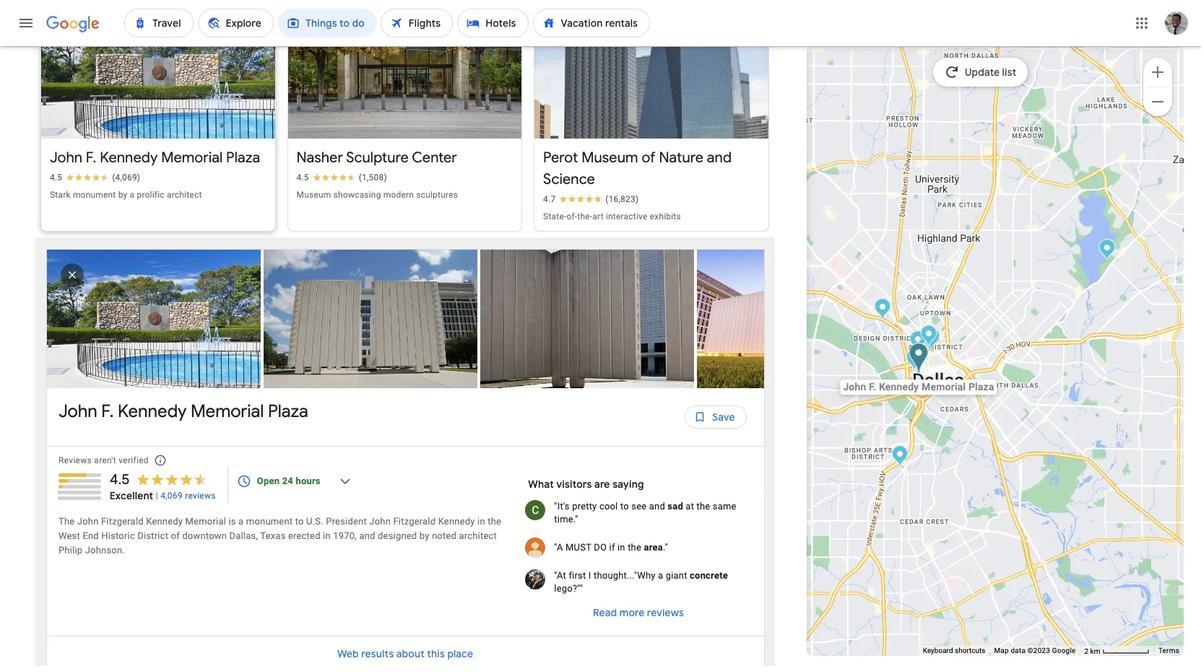 Task type: vqa. For each thing, say whether or not it's contained in the screenshot.


Task type: locate. For each thing, give the bounding box(es) containing it.
architect right prolific
[[167, 190, 202, 200]]

what visitors are saying
[[528, 478, 644, 491]]

architect right noted
[[459, 531, 497, 542]]

open 24 hours button
[[227, 466, 360, 504]]

4.5 out of 5 stars from 1,508 reviews image
[[297, 172, 387, 183]]

0 horizontal spatial reviews
[[185, 491, 216, 501]]

4.5 for john f. kennedy memorial plaza
[[50, 173, 62, 183]]

1 horizontal spatial by
[[420, 531, 430, 542]]

0 horizontal spatial museum
[[297, 190, 331, 200]]

fitzgerald up historic
[[101, 517, 144, 527]]

museum down 4.5 out of 5 stars from 1,508 reviews "image"
[[297, 190, 331, 200]]

1 vertical spatial a
[[239, 517, 244, 527]]

architect
[[167, 190, 202, 200], [459, 531, 497, 542]]

0 horizontal spatial 4.5
[[50, 173, 62, 183]]

by inside the john fitzgerald kennedy memorial is a monument to u.s. president john fitzgerald kennedy in the west end historic district of downtown dallas, texas erected in 1970, and designed by noted architect philip johnson.
[[420, 531, 430, 542]]

1 horizontal spatial architect
[[459, 531, 497, 542]]

and right see
[[649, 501, 665, 512]]

nature
[[659, 149, 704, 167]]

1 horizontal spatial and
[[649, 501, 665, 512]]

visitors
[[557, 478, 592, 491]]

reviews inside excellent | 4,069 reviews
[[185, 491, 216, 501]]

of
[[642, 149, 656, 167], [171, 531, 180, 542]]

kennedy up 'reviews aren't verified' icon
[[118, 401, 187, 423]]

verified
[[119, 456, 149, 466]]

list
[[1003, 66, 1017, 79]]

saying
[[613, 478, 644, 491]]

museum up (16,823)
[[582, 149, 638, 167]]

0 vertical spatial to
[[621, 501, 629, 512]]

1 vertical spatial john f. kennedy memorial plaza
[[59, 401, 308, 423]]

center
[[412, 149, 457, 167]]

keyboard
[[923, 647, 953, 655]]

f. up aren't
[[101, 401, 114, 423]]

of left nature
[[642, 149, 656, 167]]

the left area
[[628, 543, 642, 553]]

1 horizontal spatial of
[[642, 149, 656, 167]]

reviews aren't verified image
[[143, 444, 178, 478]]

fitzgerald up designed
[[393, 517, 436, 527]]

close detail image
[[55, 258, 90, 293]]

0 vertical spatial architect
[[167, 190, 202, 200]]

4.5 up excellent
[[110, 471, 130, 489]]

1 vertical spatial monument
[[246, 517, 293, 527]]

memorial inside the john fitzgerald kennedy memorial is a monument to u.s. president john fitzgerald kennedy in the west end historic district of downtown dallas, texas erected in 1970, and designed by noted architect philip johnson.
[[185, 517, 226, 527]]

1 vertical spatial f.
[[101, 401, 114, 423]]

a right 'is'
[[239, 517, 244, 527]]

0 horizontal spatial architect
[[167, 190, 202, 200]]

and
[[707, 149, 732, 167], [649, 501, 665, 512], [359, 531, 375, 542]]

by down (4,069)
[[118, 190, 127, 200]]

reviews right more
[[648, 607, 685, 620]]

john f. kennedy memorial plaza element
[[59, 400, 308, 435]]

dallas zoo image
[[892, 445, 908, 469]]

thought..."why
[[594, 571, 656, 582]]

2 horizontal spatial the
[[697, 501, 711, 512]]

2 fitzgerald from the left
[[393, 517, 436, 527]]

|
[[156, 491, 158, 501]]

by
[[118, 190, 127, 200], [420, 531, 430, 542]]

stark
[[50, 190, 71, 200]]

a
[[130, 190, 135, 200], [239, 517, 244, 527], [658, 571, 664, 582]]

©2023
[[1028, 647, 1051, 655]]

the right at
[[697, 501, 711, 512]]

reviews
[[185, 491, 216, 501], [648, 607, 685, 620]]

see
[[632, 501, 647, 512]]

0 horizontal spatial f.
[[86, 149, 96, 167]]

4.7 out of 5 stars from 16,823 reviews image
[[543, 194, 639, 205]]

to up erected
[[295, 517, 304, 527]]

1 vertical spatial in
[[323, 531, 331, 542]]

0 vertical spatial the
[[697, 501, 711, 512]]

in
[[478, 517, 485, 527], [323, 531, 331, 542], [618, 543, 626, 553]]

update list
[[965, 66, 1017, 79]]

1 horizontal spatial a
[[239, 517, 244, 527]]

john
[[50, 149, 82, 167], [59, 401, 97, 423], [77, 517, 99, 527], [369, 517, 391, 527]]

memorial
[[161, 149, 223, 167], [191, 401, 264, 423], [185, 517, 226, 527]]

1 vertical spatial and
[[649, 501, 665, 512]]

a inside the john fitzgerald kennedy memorial is a monument to u.s. president john fitzgerald kennedy in the west end historic district of downtown dallas, texas erected in 1970, and designed by noted architect philip johnson.
[[239, 517, 244, 527]]

list item
[[480, 177, 697, 462], [47, 250, 264, 389], [264, 250, 480, 389], [697, 250, 914, 389]]

2 vertical spatial the
[[628, 543, 642, 553]]

0 horizontal spatial the
[[488, 517, 502, 527]]

to inside the john fitzgerald kennedy memorial is a monument to u.s. president john fitzgerald kennedy in the west end historic district of downtown dallas, texas erected in 1970, and designed by noted architect philip johnson.
[[295, 517, 304, 527]]

0 vertical spatial monument
[[73, 190, 116, 200]]

monument down 4.5 out of 5 stars from 4,069 reviews image
[[73, 190, 116, 200]]

2 horizontal spatial 4.5
[[297, 173, 309, 183]]

reviews aren't verified
[[59, 456, 149, 466]]

president
[[326, 517, 367, 527]]

and right 1970,
[[359, 531, 375, 542]]

are
[[595, 478, 610, 491]]

0 horizontal spatial fitzgerald
[[101, 517, 144, 527]]

about
[[397, 648, 425, 661]]

0 vertical spatial of
[[642, 149, 656, 167]]

2 horizontal spatial a
[[658, 571, 664, 582]]

a left the 'giant'
[[658, 571, 664, 582]]

john f. kennedy memorial plaza up (4,069)
[[50, 149, 260, 167]]

john up designed
[[369, 517, 391, 527]]

web
[[338, 648, 359, 661]]

1 vertical spatial by
[[420, 531, 430, 542]]

museum showcasing modern sculptures
[[297, 190, 458, 200]]

of right "district"
[[171, 531, 180, 542]]

1 vertical spatial reviews
[[648, 607, 685, 620]]

1 horizontal spatial museum
[[582, 149, 638, 167]]

1 horizontal spatial the
[[628, 543, 642, 553]]

0 vertical spatial reviews
[[185, 491, 216, 501]]

update list button
[[934, 58, 1029, 87]]

john f. kennedy memorial plaza up 'reviews aren't verified' icon
[[59, 401, 308, 423]]

0 horizontal spatial by
[[118, 190, 127, 200]]

the inside the john fitzgerald kennedy memorial is a monument to u.s. president john fitzgerald kennedy in the west end historic district of downtown dallas, texas erected in 1970, and designed by noted architect philip johnson.
[[488, 517, 502, 527]]

the left time."
[[488, 517, 502, 527]]

by left noted
[[420, 531, 430, 542]]

2 vertical spatial in
[[618, 543, 626, 553]]

2 horizontal spatial and
[[707, 149, 732, 167]]

4.5 inside image
[[50, 173, 62, 183]]

0 vertical spatial and
[[707, 149, 732, 167]]

zoom in map image
[[1150, 63, 1167, 81]]

f. up 4.5 out of 5 stars from 4,069 reviews image
[[86, 149, 96, 167]]

2 vertical spatial memorial
[[185, 517, 226, 527]]

kennedy up "district"
[[146, 517, 183, 527]]

4.5 down 'nasher'
[[297, 173, 309, 183]]

0 horizontal spatial and
[[359, 531, 375, 542]]

monument
[[73, 190, 116, 200], [246, 517, 293, 527]]

dallas museum of art image
[[922, 329, 939, 353]]

the dallas arboretum and botanical garden image
[[1099, 239, 1116, 263]]

0 vertical spatial f.
[[86, 149, 96, 167]]

1970,
[[333, 531, 357, 542]]

"at
[[554, 571, 566, 582]]

"a
[[554, 543, 563, 553]]

list
[[47, 177, 914, 462]]

2 km button
[[1081, 647, 1155, 657]]

2 km
[[1085, 648, 1103, 656]]

kennedy up noted
[[438, 517, 475, 527]]

web results about this place
[[338, 648, 474, 661]]

a down (4,069)
[[130, 190, 135, 200]]

0 vertical spatial museum
[[582, 149, 638, 167]]

at the same time."
[[554, 501, 737, 525]]

open 24 hours
[[257, 476, 321, 487]]

update
[[965, 66, 1000, 79]]

4.5 out of 5 stars from 4,069 reviews. excellent. element
[[110, 471, 216, 504]]

1 horizontal spatial in
[[478, 517, 485, 527]]

"it's
[[554, 501, 570, 512]]

if
[[609, 543, 615, 553]]

1 vertical spatial of
[[171, 531, 180, 542]]

1 vertical spatial the
[[488, 517, 502, 527]]

."
[[663, 543, 668, 553]]

perot museum of nature and science image
[[910, 331, 927, 354]]

reviews right 4,069
[[185, 491, 216, 501]]

1 vertical spatial to
[[295, 517, 304, 527]]

zoom out map image
[[1150, 93, 1167, 110]]

giant
[[666, 571, 688, 582]]

2 vertical spatial a
[[658, 571, 664, 582]]

0 horizontal spatial plaza
[[226, 149, 260, 167]]

"at first i thought..."why a giant concrete lego?""
[[554, 571, 728, 595]]

the
[[59, 517, 75, 527]]

0 horizontal spatial to
[[295, 517, 304, 527]]

stark monument by a prolific architect
[[50, 190, 202, 200]]

this
[[427, 648, 445, 661]]

2 vertical spatial and
[[359, 531, 375, 542]]

read
[[594, 607, 618, 620]]

state-
[[543, 212, 567, 222]]

main menu image
[[17, 14, 35, 32]]

end
[[83, 531, 99, 542]]

a inside "at first i thought..."why a giant concrete lego?""
[[658, 571, 664, 582]]

4.5 up stark
[[50, 173, 62, 183]]

1 horizontal spatial reviews
[[648, 607, 685, 620]]

4.5 inside "image"
[[297, 173, 309, 183]]

monument up texas
[[246, 517, 293, 527]]

1 vertical spatial architect
[[459, 531, 497, 542]]

sculpture
[[346, 149, 409, 167]]

museum
[[582, 149, 638, 167], [297, 190, 331, 200]]

1 horizontal spatial monument
[[246, 517, 293, 527]]

1 vertical spatial museum
[[297, 190, 331, 200]]

philip
[[59, 545, 83, 556]]

excellent | 4,069 reviews
[[110, 490, 216, 503]]

save
[[712, 411, 735, 424]]

the-
[[578, 212, 593, 222]]

1 horizontal spatial fitzgerald
[[393, 517, 436, 527]]

fitzgerald
[[101, 517, 144, 527], [393, 517, 436, 527]]

0 vertical spatial a
[[130, 190, 135, 200]]

open
[[257, 476, 280, 487]]

1 horizontal spatial f.
[[101, 401, 114, 423]]

at
[[686, 501, 694, 512]]

do
[[594, 543, 607, 553]]

1 horizontal spatial plaza
[[268, 401, 308, 423]]

results
[[362, 648, 394, 661]]

exhibits
[[650, 212, 681, 222]]

same
[[713, 501, 737, 512]]

and right nature
[[707, 149, 732, 167]]

(4,069)
[[112, 173, 140, 183]]

1 vertical spatial plaza
[[268, 401, 308, 423]]

0 horizontal spatial of
[[171, 531, 180, 542]]

medieval times dinner & tournament image
[[875, 298, 891, 322]]

downtown
[[182, 531, 227, 542]]

"it's pretty cool to see and sad
[[554, 501, 683, 512]]

to left see
[[621, 501, 629, 512]]

map region
[[631, 30, 1186, 667]]



Task type: describe. For each thing, give the bounding box(es) containing it.
2 horizontal spatial in
[[618, 543, 626, 553]]

is
[[229, 517, 236, 527]]

monument inside the john fitzgerald kennedy memorial is a monument to u.s. president john fitzgerald kennedy in the west end historic district of downtown dallas, texas erected in 1970, and designed by noted architect philip johnson.
[[246, 517, 293, 527]]

google
[[1053, 647, 1076, 655]]

the john fitzgerald kennedy memorial is a monument to u.s. president john fitzgerald kennedy in the west end historic district of downtown dallas, texas erected in 1970, and designed by noted architect philip johnson.
[[59, 517, 502, 556]]

4,069
[[160, 491, 183, 501]]

johnson.
[[85, 545, 125, 556]]

shortcuts
[[955, 647, 986, 655]]

john up 4.5 out of 5 stars from 4,069 reviews image
[[50, 149, 82, 167]]

of inside the john fitzgerald kennedy memorial is a monument to u.s. president john fitzgerald kennedy in the west end historic district of downtown dallas, texas erected in 1970, and designed by noted architect philip johnson.
[[171, 531, 180, 542]]

4.7
[[543, 194, 556, 204]]

0 vertical spatial in
[[478, 517, 485, 527]]

1 horizontal spatial 4.5
[[110, 471, 130, 489]]

4.5 for nasher sculpture center
[[297, 173, 309, 183]]

the inside at the same time."
[[697, 501, 711, 512]]

west
[[59, 531, 80, 542]]

lego?""
[[554, 584, 583, 595]]

2
[[1085, 648, 1089, 656]]

time."
[[554, 514, 579, 525]]

excellent
[[110, 490, 153, 503]]

john up end
[[77, 517, 99, 527]]

klyde warren park image
[[921, 325, 937, 349]]

save button
[[685, 400, 747, 435]]

0 vertical spatial memorial
[[161, 149, 223, 167]]

erected
[[288, 531, 321, 542]]

f. inside john f. kennedy memorial plaza element
[[101, 401, 114, 423]]

read more reviews
[[594, 607, 685, 620]]

cool
[[600, 501, 618, 512]]

perot museum of nature and science
[[543, 149, 732, 188]]

and inside perot museum of nature and science
[[707, 149, 732, 167]]

keyboard shortcuts
[[923, 647, 986, 655]]

terms link
[[1159, 647, 1180, 655]]

more
[[620, 607, 645, 620]]

(16,823)
[[606, 194, 639, 204]]

state-of-the-art interactive exhibits
[[543, 212, 681, 222]]

district
[[138, 531, 168, 542]]

nasher
[[297, 149, 343, 167]]

terms
[[1159, 647, 1180, 655]]

place
[[448, 648, 474, 661]]

dallas,
[[229, 531, 258, 542]]

u.s.
[[306, 517, 324, 527]]

map data ©2023 google
[[995, 647, 1076, 655]]

0 horizontal spatial a
[[130, 190, 135, 200]]

prolific
[[137, 190, 165, 200]]

noted
[[432, 531, 457, 542]]

data
[[1011, 647, 1026, 655]]

john up reviews
[[59, 401, 97, 423]]

museum inside perot museum of nature and science
[[582, 149, 638, 167]]

nasher sculpture center
[[297, 149, 457, 167]]

designed
[[378, 531, 417, 542]]

nasher sculpture center image
[[924, 328, 940, 352]]

(1,508)
[[359, 173, 387, 183]]

1 vertical spatial memorial
[[191, 401, 264, 423]]

hours
[[296, 476, 321, 487]]

i
[[589, 571, 591, 582]]

plaza inside john f. kennedy memorial plaza element
[[268, 401, 308, 423]]

what
[[528, 478, 554, 491]]

kennedy up (4,069)
[[100, 149, 158, 167]]

perot
[[543, 149, 578, 167]]

"a must do if in the area ."
[[554, 543, 668, 553]]

aren't
[[94, 456, 116, 466]]

0 horizontal spatial in
[[323, 531, 331, 542]]

texas
[[260, 531, 286, 542]]

0 vertical spatial by
[[118, 190, 127, 200]]

map
[[995, 647, 1009, 655]]

keyboard shortcuts button
[[923, 647, 986, 657]]

4.5 out of 5 stars from 4,069 reviews image
[[50, 172, 140, 183]]

km
[[1091, 648, 1101, 656]]

modern
[[384, 190, 414, 200]]

the sixth floor museum at dealey plaza image
[[906, 349, 923, 372]]

john f. kennedy memorial plaza image
[[909, 343, 929, 375]]

area
[[644, 543, 663, 553]]

interactive
[[606, 212, 648, 222]]

historic
[[101, 531, 135, 542]]

of-
[[567, 212, 578, 222]]

0 vertical spatial plaza
[[226, 149, 260, 167]]

24
[[282, 476, 293, 487]]

architect inside the john fitzgerald kennedy memorial is a monument to u.s. president john fitzgerald kennedy in the west end historic district of downtown dallas, texas erected in 1970, and designed by noted architect philip johnson.
[[459, 531, 497, 542]]

concrete
[[690, 571, 728, 582]]

and inside the john fitzgerald kennedy memorial is a monument to u.s. president john fitzgerald kennedy in the west end historic district of downtown dallas, texas erected in 1970, and designed by noted architect philip johnson.
[[359, 531, 375, 542]]

art
[[593, 212, 604, 222]]

sculptures
[[416, 190, 458, 200]]

sad
[[668, 501, 683, 512]]

first
[[569, 571, 586, 582]]

showcasing
[[334, 190, 381, 200]]

0 vertical spatial john f. kennedy memorial plaza
[[50, 149, 260, 167]]

0 horizontal spatial monument
[[73, 190, 116, 200]]

of inside perot museum of nature and science
[[642, 149, 656, 167]]

science
[[543, 170, 595, 188]]

1 horizontal spatial to
[[621, 501, 629, 512]]

reviews
[[59, 456, 92, 466]]

pretty
[[572, 501, 597, 512]]

4,069 reviews link
[[160, 491, 216, 502]]

1 fitzgerald from the left
[[101, 517, 144, 527]]



